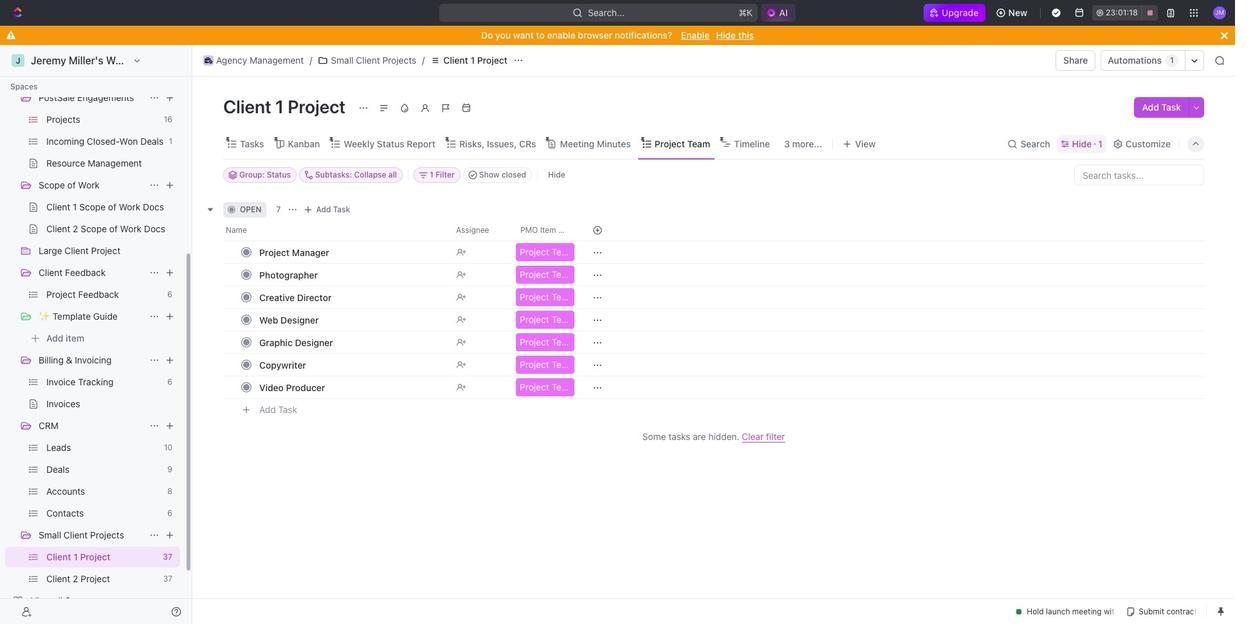 Task type: describe. For each thing, give the bounding box(es) containing it.
team for web designer
[[552, 314, 574, 325]]

hidden.
[[709, 431, 740, 442]]

2 project team button from the top
[[514, 263, 577, 286]]

collapse
[[354, 170, 387, 180]]

✨ template guide link
[[39, 306, 144, 327]]

creative director
[[259, 292, 332, 303]]

management for the leftmost agency management link
[[64, 70, 119, 81]]

want
[[513, 30, 534, 41]]

23:01:18
[[1106, 8, 1139, 17]]

type
[[559, 225, 576, 235]]

copywriter
[[259, 359, 306, 370]]

client 2 project link
[[46, 569, 158, 590]]

2 for project
[[73, 573, 78, 584]]

show
[[479, 170, 500, 180]]

1 horizontal spatial deals
[[140, 136, 164, 147]]

project team for graphic designer
[[520, 337, 574, 348]]

team for graphic designer
[[552, 337, 574, 348]]

1 horizontal spatial agency
[[216, 55, 247, 66]]

crm
[[39, 420, 59, 431]]

crm link
[[39, 416, 144, 436]]

0 vertical spatial add task
[[1143, 102, 1182, 113]]

ai button
[[762, 4, 796, 22]]

status for weekly
[[377, 138, 405, 149]]

tree containing agency management
[[5, 0, 180, 624]]

scope of work link
[[39, 175, 144, 196]]

view all spaces link
[[5, 591, 178, 611]]

3
[[785, 138, 790, 149]]

6 for tracking
[[168, 377, 172, 387]]

team for copywriter
[[552, 359, 574, 370]]

3 more... button
[[780, 135, 827, 153]]

large client project
[[39, 245, 121, 256]]

do
[[481, 30, 493, 41]]

6 for feedback
[[168, 290, 172, 299]]

project team button for video
[[514, 376, 577, 399]]

risks, issues, crs
[[460, 138, 536, 149]]

invoice tracking
[[46, 377, 114, 387]]

manager
[[292, 247, 329, 258]]

project team for creative director
[[520, 292, 574, 303]]

0 vertical spatial spaces
[[10, 82, 38, 91]]

small client projects inside tree
[[39, 530, 124, 541]]

1 horizontal spatial all
[[389, 170, 397, 180]]

✨
[[39, 311, 50, 322]]

this
[[739, 30, 754, 41]]

graphic designer link
[[256, 333, 446, 352]]

management for resource management "link" at the left top of page
[[88, 158, 142, 169]]

jeremy miller's workspace, , element
[[12, 54, 24, 67]]

invoices
[[46, 398, 80, 409]]

project team button for web
[[514, 308, 577, 331]]

billing
[[39, 355, 64, 366]]

view button
[[839, 129, 881, 159]]

enable
[[681, 30, 710, 41]]

add up customize
[[1143, 102, 1160, 113]]

6 project team button from the top
[[514, 353, 577, 377]]

miller's
[[69, 55, 103, 66]]

minutes
[[597, 138, 631, 149]]

director
[[297, 292, 332, 303]]

invoicing
[[75, 355, 112, 366]]

status for group:
[[267, 170, 291, 180]]

tracking
[[78, 377, 114, 387]]

report
[[407, 138, 436, 149]]

search
[[1021, 138, 1051, 149]]

photographer
[[259, 269, 318, 280]]

3 more...
[[785, 138, 823, 149]]

add item button
[[5, 328, 180, 349]]

subtasks: collapse all
[[315, 170, 397, 180]]

team for creative director
[[552, 292, 574, 303]]

upgrade
[[943, 7, 979, 18]]

1 horizontal spatial agency management link
[[200, 53, 307, 68]]

large client project link
[[39, 241, 178, 261]]

invoice
[[46, 377, 76, 387]]

web designer link
[[256, 311, 446, 329]]

hide for hide 1
[[1073, 138, 1092, 149]]

project team for project manager
[[520, 247, 574, 257]]

incoming
[[46, 136, 84, 147]]

16
[[164, 115, 172, 124]]

3 6 from the top
[[168, 508, 172, 518]]

project inside "large client project" link
[[91, 245, 121, 256]]

0 vertical spatial business time image
[[205, 57, 213, 64]]

agency inside sidebar navigation
[[31, 70, 62, 81]]

7
[[276, 205, 281, 214]]

assignee button
[[449, 220, 513, 241]]

postsale
[[39, 92, 75, 103]]

project team button for graphic
[[514, 331, 577, 354]]

1 vertical spatial small client projects link
[[39, 525, 144, 546]]

hide button
[[543, 167, 571, 183]]

name
[[226, 225, 247, 235]]

project team for web designer
[[520, 314, 574, 325]]

23:01:18 button
[[1093, 5, 1159, 21]]

1 vertical spatial deals
[[46, 464, 70, 475]]

video producer
[[259, 382, 325, 393]]

ai
[[780, 7, 788, 18]]

sidebar navigation
[[0, 0, 195, 624]]

are
[[693, 431, 706, 442]]

customize
[[1126, 138, 1171, 149]]

add inside button
[[46, 333, 63, 344]]

creative
[[259, 292, 295, 303]]

0 vertical spatial small client projects link
[[315, 53, 420, 68]]

crs
[[519, 138, 536, 149]]

meeting minutes
[[560, 138, 631, 149]]

resource management link
[[46, 153, 178, 174]]

team for video producer
[[552, 382, 574, 393]]

1 horizontal spatial task
[[333, 205, 350, 214]]

client feedback
[[39, 267, 106, 278]]

engagements
[[77, 92, 134, 103]]

weekly status report link
[[341, 135, 436, 153]]

spaces inside view all spaces link
[[65, 595, 96, 606]]

2 for scope
[[73, 223, 78, 234]]

1 filter button
[[414, 167, 461, 183]]

item
[[540, 225, 556, 235]]

37 for client 1 project
[[163, 552, 172, 562]]

⌘k
[[739, 7, 753, 18]]

project manager
[[259, 247, 329, 258]]

some tasks are hidden. clear filter
[[643, 431, 785, 442]]

share button
[[1056, 50, 1096, 71]]

large
[[39, 245, 62, 256]]

project team button for creative
[[514, 286, 577, 309]]

2 horizontal spatial client 1 project
[[444, 55, 508, 66]]

closed
[[502, 170, 526, 180]]

open
[[240, 205, 262, 214]]

you
[[496, 30, 511, 41]]

0 horizontal spatial agency management link
[[31, 66, 178, 86]]

1 vertical spatial add task button
[[301, 202, 355, 218]]

filter
[[766, 431, 785, 442]]

workspace
[[106, 55, 159, 66]]

of for 2
[[109, 223, 118, 234]]

✨ template guide
[[39, 311, 118, 322]]

docs for client 2 scope of work docs
[[144, 223, 165, 234]]

won
[[119, 136, 138, 147]]



Task type: locate. For each thing, give the bounding box(es) containing it.
2 horizontal spatial projects
[[383, 55, 417, 66]]

2 vertical spatial client 1 project
[[46, 552, 110, 563]]

1 vertical spatial small client projects
[[39, 530, 124, 541]]

1 inside dropdown button
[[430, 170, 434, 180]]

0 horizontal spatial /
[[310, 55, 312, 66]]

task down video producer
[[278, 404, 297, 415]]

9
[[168, 465, 172, 474]]

1 horizontal spatial view
[[856, 138, 876, 149]]

work for 1
[[119, 201, 140, 212]]

designer for web designer
[[281, 314, 319, 325]]

5 project team button from the top
[[514, 331, 577, 354]]

/
[[310, 55, 312, 66], [422, 55, 425, 66]]

management inside "link"
[[88, 158, 142, 169]]

subtasks:
[[315, 170, 352, 180]]

feedback for client feedback
[[65, 267, 106, 278]]

client 1 scope of work docs
[[46, 201, 164, 212]]

web
[[259, 314, 278, 325]]

of for 1
[[108, 201, 116, 212]]

client 1 project
[[444, 55, 508, 66], [223, 96, 350, 117], [46, 552, 110, 563]]

view down client 2 project
[[31, 595, 51, 606]]

guide
[[93, 311, 118, 322]]

1 horizontal spatial status
[[377, 138, 405, 149]]

0 horizontal spatial client 1 project
[[46, 552, 110, 563]]

37
[[163, 552, 172, 562], [163, 574, 172, 584]]

1 vertical spatial client 1 project
[[223, 96, 350, 117]]

notifications?
[[615, 30, 673, 41]]

add task up customize
[[1143, 102, 1182, 113]]

&
[[66, 355, 72, 366]]

1 2 from the top
[[73, 223, 78, 234]]

all down client 2 project
[[53, 595, 63, 606]]

scope of work
[[39, 180, 100, 191]]

2 vertical spatial of
[[109, 223, 118, 234]]

tree
[[5, 0, 180, 624]]

1 vertical spatial of
[[108, 201, 116, 212]]

jm
[[1216, 9, 1225, 16]]

1 vertical spatial status
[[267, 170, 291, 180]]

feedback down client feedback link
[[78, 289, 119, 300]]

team for photographer
[[552, 269, 574, 280]]

postsale engagements link
[[39, 88, 144, 108]]

client 1 scope of work docs link
[[46, 197, 178, 218]]

view for view all spaces
[[31, 595, 51, 606]]

customize button
[[1109, 135, 1175, 153]]

2 vertical spatial add task button
[[254, 402, 303, 418]]

projects inside projects "link"
[[46, 114, 80, 125]]

2 vertical spatial projects
[[90, 530, 124, 541]]

4 project team button from the top
[[514, 308, 577, 331]]

add task button up name dropdown button
[[301, 202, 355, 218]]

0 vertical spatial view
[[856, 138, 876, 149]]

of down client 1 scope of work docs link
[[109, 223, 118, 234]]

client 1 project link
[[428, 53, 511, 68], [46, 547, 158, 568]]

agency management inside tree
[[31, 70, 119, 81]]

1 37 from the top
[[163, 552, 172, 562]]

client feedback link
[[39, 263, 144, 283]]

all
[[389, 170, 397, 180], [53, 595, 63, 606]]

0 horizontal spatial small client projects
[[39, 530, 124, 541]]

billing & invoicing link
[[39, 350, 144, 371]]

of up client 2 scope of work docs link
[[108, 201, 116, 212]]

0 horizontal spatial spaces
[[10, 82, 38, 91]]

closed-
[[87, 136, 119, 147]]

1 horizontal spatial small
[[331, 55, 354, 66]]

jm button
[[1210, 3, 1231, 23]]

1 horizontal spatial small client projects
[[331, 55, 417, 66]]

filter
[[436, 170, 455, 180]]

project team for video producer
[[520, 382, 574, 393]]

1 horizontal spatial /
[[422, 55, 425, 66]]

scope down resource
[[39, 180, 65, 191]]

0 vertical spatial feedback
[[65, 267, 106, 278]]

1 vertical spatial task
[[333, 205, 350, 214]]

deals right won on the left top of page
[[140, 136, 164, 147]]

status left report
[[377, 138, 405, 149]]

spaces down client 2 project
[[65, 595, 96, 606]]

1 horizontal spatial spaces
[[65, 595, 96, 606]]

0 vertical spatial work
[[78, 180, 100, 191]]

web designer
[[259, 314, 319, 325]]

task
[[1162, 102, 1182, 113], [333, 205, 350, 214], [278, 404, 297, 415]]

project inside project feedback link
[[46, 289, 76, 300]]

search button
[[1004, 135, 1055, 153]]

2 vertical spatial task
[[278, 404, 297, 415]]

task up name dropdown button
[[333, 205, 350, 214]]

0 vertical spatial small
[[331, 55, 354, 66]]

1 vertical spatial 2
[[73, 573, 78, 584]]

client 1 project down do
[[444, 55, 508, 66]]

0 vertical spatial hide
[[717, 30, 736, 41]]

0 vertical spatial deals
[[140, 136, 164, 147]]

1 vertical spatial all
[[53, 595, 63, 606]]

1 vertical spatial feedback
[[78, 289, 119, 300]]

0 horizontal spatial agency management
[[31, 70, 119, 81]]

1 horizontal spatial small client projects link
[[315, 53, 420, 68]]

work for 2
[[120, 223, 142, 234]]

0 vertical spatial small client projects
[[331, 55, 417, 66]]

0 vertical spatial 37
[[163, 552, 172, 562]]

Search tasks... text field
[[1076, 165, 1204, 185]]

add task button down video
[[254, 402, 303, 418]]

view inside button
[[856, 138, 876, 149]]

1 vertical spatial small
[[39, 530, 61, 541]]

project feedback
[[46, 289, 119, 300]]

small
[[331, 55, 354, 66], [39, 530, 61, 541]]

0 horizontal spatial task
[[278, 404, 297, 415]]

2 vertical spatial work
[[120, 223, 142, 234]]

1 vertical spatial add task
[[316, 205, 350, 214]]

2 vertical spatial 6
[[168, 508, 172, 518]]

1 vertical spatial work
[[119, 201, 140, 212]]

1 vertical spatial management
[[64, 70, 119, 81]]

1 vertical spatial designer
[[295, 337, 333, 348]]

client 1 project up kanban link
[[223, 96, 350, 117]]

1 vertical spatial agency
[[31, 70, 62, 81]]

0 vertical spatial add task button
[[1135, 97, 1189, 118]]

some
[[643, 431, 666, 442]]

0 horizontal spatial projects
[[46, 114, 80, 125]]

2 / from the left
[[422, 55, 425, 66]]

1 vertical spatial view
[[31, 595, 51, 606]]

0 horizontal spatial small
[[39, 530, 61, 541]]

7 project team button from the top
[[514, 376, 577, 399]]

weekly status report
[[344, 138, 436, 149]]

hide right "search" at the right of page
[[1073, 138, 1092, 149]]

2 up view all spaces
[[73, 573, 78, 584]]

2 2 from the top
[[73, 573, 78, 584]]

project inside client 2 project link
[[81, 573, 110, 584]]

tasks link
[[237, 135, 264, 153]]

deals down leads
[[46, 464, 70, 475]]

0 horizontal spatial agency
[[31, 70, 62, 81]]

client 1 project up client 2 project
[[46, 552, 110, 563]]

3 project team button from the top
[[514, 286, 577, 309]]

docs down client 1 scope of work docs link
[[144, 223, 165, 234]]

view for view
[[856, 138, 876, 149]]

risks,
[[460, 138, 485, 149]]

project team for photographer
[[520, 269, 574, 280]]

0 horizontal spatial add task
[[259, 404, 297, 415]]

2 up large client project
[[73, 223, 78, 234]]

1 project team button from the top
[[514, 241, 577, 264]]

1 vertical spatial business time image
[[13, 72, 23, 80]]

add task up name dropdown button
[[316, 205, 350, 214]]

hide 1
[[1073, 138, 1103, 149]]

scope down scope of work link
[[79, 201, 106, 212]]

2 vertical spatial management
[[88, 158, 142, 169]]

timeline link
[[732, 135, 770, 153]]

billing & invoicing
[[39, 355, 112, 366]]

1 horizontal spatial client 1 project
[[223, 96, 350, 117]]

view button
[[839, 135, 881, 153]]

business time image
[[205, 57, 213, 64], [13, 72, 23, 80]]

1 horizontal spatial business time image
[[205, 57, 213, 64]]

2 vertical spatial scope
[[81, 223, 107, 234]]

0 vertical spatial management
[[250, 55, 304, 66]]

project team link
[[652, 135, 711, 153]]

postsale engagements
[[39, 92, 134, 103]]

1 vertical spatial 37
[[163, 574, 172, 584]]

small inside tree
[[39, 530, 61, 541]]

scope for 1
[[79, 201, 106, 212]]

1 inside incoming closed-won deals 1
[[169, 136, 172, 146]]

1 horizontal spatial agency management
[[216, 55, 304, 66]]

0 horizontal spatial hide
[[548, 170, 566, 180]]

view
[[856, 138, 876, 149], [31, 595, 51, 606]]

view right more...
[[856, 138, 876, 149]]

0 vertical spatial 6
[[168, 290, 172, 299]]

contacts link
[[46, 503, 162, 524]]

designer down web designer at the bottom left
[[295, 337, 333, 348]]

0 vertical spatial scope
[[39, 180, 65, 191]]

project inside project team link
[[655, 138, 685, 149]]

leads
[[46, 442, 71, 453]]

copywriter link
[[256, 356, 446, 374]]

2 vertical spatial add task
[[259, 404, 297, 415]]

hide left this at the right of page
[[717, 30, 736, 41]]

item
[[66, 333, 84, 344]]

view inside tree
[[31, 595, 51, 606]]

scope down client 1 scope of work docs
[[81, 223, 107, 234]]

share
[[1064, 55, 1089, 66]]

add task button
[[1135, 97, 1189, 118], [301, 202, 355, 218], [254, 402, 303, 418]]

team for project manager
[[552, 247, 574, 257]]

1 horizontal spatial add task
[[316, 205, 350, 214]]

designer for graphic designer
[[295, 337, 333, 348]]

add
[[1143, 102, 1160, 113], [316, 205, 331, 214], [46, 333, 63, 344], [259, 404, 276, 415]]

designer inside the web designer link
[[281, 314, 319, 325]]

do you want to enable browser notifications? enable hide this
[[481, 30, 754, 41]]

1 vertical spatial hide
[[1073, 138, 1092, 149]]

2 37 from the top
[[163, 574, 172, 584]]

project inside project manager link
[[259, 247, 290, 258]]

2 horizontal spatial hide
[[1073, 138, 1092, 149]]

template
[[53, 311, 91, 322]]

spaces down jeremy miller's workspace, , element
[[10, 82, 38, 91]]

contacts
[[46, 508, 84, 519]]

designer inside graphic designer link
[[295, 337, 333, 348]]

pmo
[[521, 225, 538, 235]]

all right 'collapse'
[[389, 170, 397, 180]]

accounts link
[[46, 481, 162, 502]]

add task down video
[[259, 404, 297, 415]]

0 vertical spatial status
[[377, 138, 405, 149]]

37 for client 2 project
[[163, 574, 172, 584]]

to
[[536, 30, 545, 41]]

1 vertical spatial projects
[[46, 114, 80, 125]]

2 horizontal spatial add task
[[1143, 102, 1182, 113]]

designer up graphic designer
[[281, 314, 319, 325]]

hide inside hide button
[[548, 170, 566, 180]]

view all spaces
[[31, 595, 96, 606]]

add task button up customize
[[1135, 97, 1189, 118]]

feedback for project feedback
[[78, 289, 119, 300]]

0 vertical spatial client 1 project link
[[428, 53, 511, 68]]

work up client 2 scope of work docs link
[[119, 201, 140, 212]]

1 vertical spatial agency management
[[31, 70, 119, 81]]

0 vertical spatial designer
[[281, 314, 319, 325]]

project manager link
[[256, 243, 446, 262]]

clear filter link
[[742, 431, 785, 443]]

0 vertical spatial all
[[389, 170, 397, 180]]

client 2 scope of work docs
[[46, 223, 165, 234]]

2 vertical spatial hide
[[548, 170, 566, 180]]

project
[[477, 55, 508, 66], [288, 96, 346, 117], [655, 138, 685, 149], [91, 245, 121, 256], [520, 247, 549, 257], [259, 247, 290, 258], [520, 269, 549, 280], [46, 289, 76, 300], [520, 292, 549, 303], [520, 314, 549, 325], [520, 337, 549, 348], [520, 359, 549, 370], [520, 382, 549, 393], [80, 552, 110, 563], [81, 573, 110, 584]]

project team button for project
[[514, 241, 577, 264]]

1 vertical spatial client 1 project link
[[46, 547, 158, 568]]

work
[[78, 180, 100, 191], [119, 201, 140, 212], [120, 223, 142, 234]]

creative director link
[[256, 288, 446, 307]]

kanban link
[[285, 135, 320, 153]]

client 1 project link up client 2 project link
[[46, 547, 158, 568]]

search...
[[588, 7, 625, 18]]

small client projects
[[331, 55, 417, 66], [39, 530, 124, 541]]

0 horizontal spatial business time image
[[13, 72, 23, 80]]

hide for hide
[[548, 170, 566, 180]]

0 horizontal spatial small client projects link
[[39, 525, 144, 546]]

status right group:
[[267, 170, 291, 180]]

work down resource management
[[78, 180, 100, 191]]

add up name dropdown button
[[316, 205, 331, 214]]

0 vertical spatial projects
[[383, 55, 417, 66]]

0 horizontal spatial status
[[267, 170, 291, 180]]

agency
[[216, 55, 247, 66], [31, 70, 62, 81]]

2 6 from the top
[[168, 377, 172, 387]]

meeting minutes link
[[558, 135, 631, 153]]

1 / from the left
[[310, 55, 312, 66]]

add down video
[[259, 404, 276, 415]]

client 1 project link down do
[[428, 53, 511, 68]]

new
[[1009, 7, 1028, 18]]

resource management
[[46, 158, 142, 169]]

of
[[67, 180, 76, 191], [108, 201, 116, 212], [109, 223, 118, 234]]

1 horizontal spatial projects
[[90, 530, 124, 541]]

business time image inside tree
[[13, 72, 23, 80]]

hide down meeting
[[548, 170, 566, 180]]

timeline
[[734, 138, 770, 149]]

kanban
[[288, 138, 320, 149]]

0 horizontal spatial view
[[31, 595, 51, 606]]

jeremy
[[31, 55, 66, 66]]

0 horizontal spatial client 1 project link
[[46, 547, 158, 568]]

of down resource
[[67, 180, 76, 191]]

client 1 project inside tree
[[46, 552, 110, 563]]

add left item
[[46, 333, 63, 344]]

task up customize
[[1162, 102, 1182, 113]]

all inside tree
[[53, 595, 63, 606]]

1 vertical spatial spaces
[[65, 595, 96, 606]]

1 vertical spatial docs
[[144, 223, 165, 234]]

1 6 from the top
[[168, 290, 172, 299]]

2 horizontal spatial task
[[1162, 102, 1182, 113]]

0 vertical spatial agency management
[[216, 55, 304, 66]]

agency management link
[[200, 53, 307, 68], [31, 66, 178, 86]]

0 vertical spatial task
[[1162, 102, 1182, 113]]

incoming closed-won deals link
[[46, 131, 164, 152]]

weekly
[[344, 138, 375, 149]]

project team for copywriter
[[520, 359, 574, 370]]

work down client 1 scope of work docs link
[[120, 223, 142, 234]]

photographer link
[[256, 265, 446, 284]]

docs up client 2 scope of work docs link
[[143, 201, 164, 212]]

docs for client 1 scope of work docs
[[143, 201, 164, 212]]

feedback up project feedback at the top left
[[65, 267, 106, 278]]

scope for 2
[[81, 223, 107, 234]]

graphic designer
[[259, 337, 333, 348]]

0 vertical spatial of
[[67, 180, 76, 191]]

0 vertical spatial client 1 project
[[444, 55, 508, 66]]

0 horizontal spatial all
[[53, 595, 63, 606]]

project team button
[[514, 241, 577, 264], [514, 263, 577, 286], [514, 286, 577, 309], [514, 308, 577, 331], [514, 331, 577, 354], [514, 353, 577, 377], [514, 376, 577, 399]]



Task type: vqa. For each thing, say whether or not it's contained in the screenshot.
the topmost 'management'
yes



